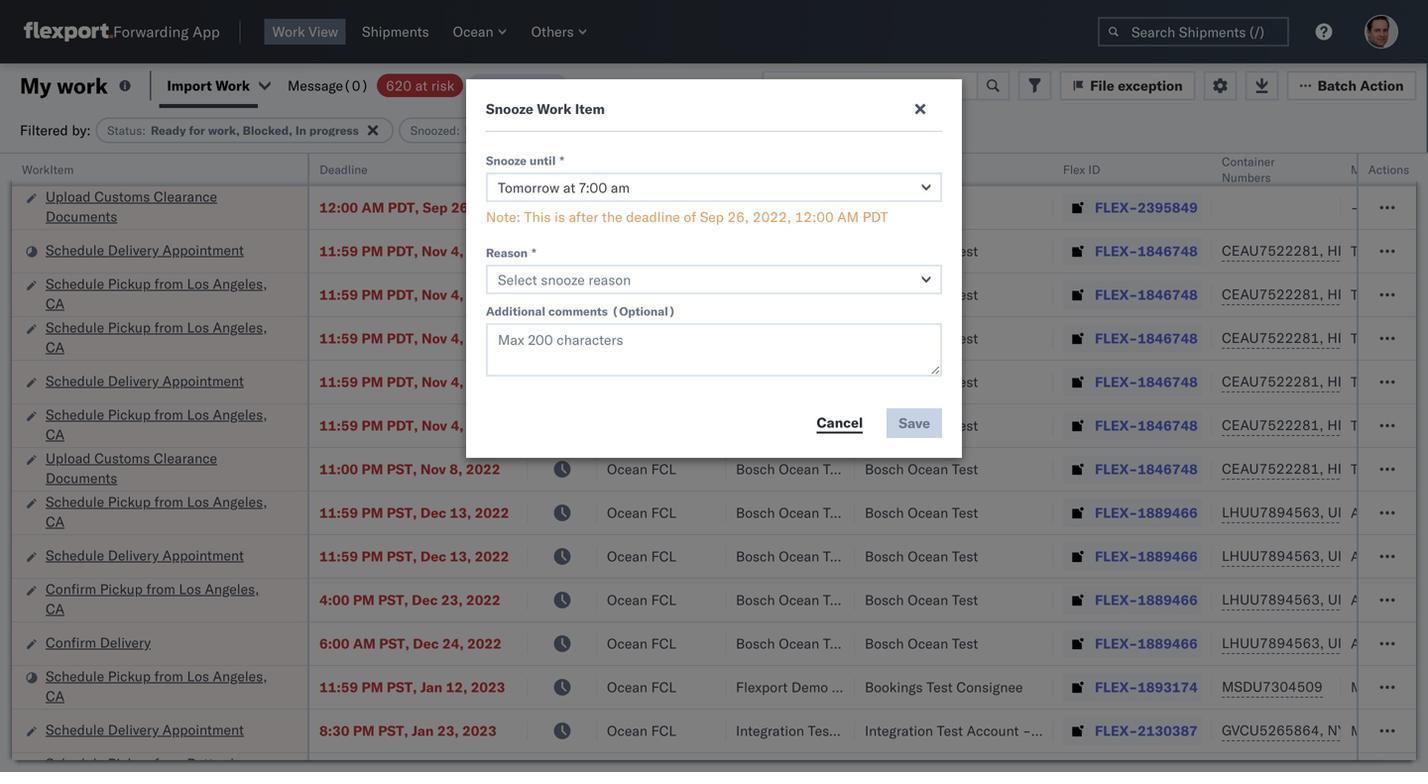 Task type: describe. For each thing, give the bounding box(es) containing it.
angeles, for third schedule pickup from los angeles, ca "button" from the bottom
[[213, 406, 267, 424]]

angeles, for 2nd schedule pickup from los angeles, ca "button" from the bottom of the page
[[213, 494, 267, 511]]

pst, up 4:00 pm pst, dec 23, 2022
[[387, 548, 417, 565]]

view
[[309, 23, 338, 40]]

action
[[1361, 77, 1404, 94]]

abcdefg78 for confirm pickup from los angeles, ca
[[1351, 592, 1429, 609]]

11:59 pm pdt, nov 4, 2022 for third schedule pickup from los angeles, ca "button" from the bottom
[[319, 417, 502, 435]]

snoozed : no
[[410, 123, 481, 138]]

schedule delivery appointment link for first schedule delivery appointment button from the bottom of the page
[[46, 721, 244, 741]]

integration test account - karl lagerfeld
[[865, 723, 1123, 740]]

1 ceau7522281, hlxu6269489, from the top
[[1222, 242, 1429, 259]]

import work button
[[167, 77, 250, 94]]

schedule pickup from los angeles, ca for third schedule pickup from los angeles, ca "button" from the bottom's schedule pickup from los angeles, ca link
[[46, 406, 267, 443]]

schedule pickup from los angeles, ca link for 2nd schedule pickup from los angeles, ca "button" from the bottom of the page
[[46, 493, 282, 532]]

9 flex- from the top
[[1095, 548, 1138, 565]]

jan for 12,
[[421, 679, 443, 696]]

of
[[684, 208, 697, 226]]

fcl for second schedule pickup from los angeles, ca "button"
[[651, 330, 677, 347]]

2 11:59 from the top
[[319, 286, 358, 304]]

4 hlxu6269489, from the top
[[1328, 373, 1429, 390]]

4 ca from the top
[[46, 513, 64, 531]]

: for snoozed
[[456, 123, 460, 138]]

1 hlxu6269489, from the top
[[1328, 242, 1429, 259]]

2 schedule from the top
[[46, 275, 104, 293]]

forwarding app
[[113, 22, 220, 41]]

3 1846748 from the top
[[1138, 330, 1198, 347]]

account
[[967, 723, 1019, 740]]

1 ca from the top
[[46, 295, 64, 313]]

pdt, for first schedule delivery appointment button from the top of the page
[[387, 243, 418, 260]]

mbl/mawb n button
[[1341, 158, 1429, 178]]

angeles, for second schedule pickup from los angeles, ca "button"
[[213, 319, 267, 336]]

confirm for confirm delivery
[[46, 634, 96, 652]]

shipments link
[[354, 19, 437, 45]]

pickup for second schedule pickup from los angeles, ca "button"
[[108, 319, 151, 336]]

schedule pickup from los angeles, ca for second schedule pickup from los angeles, ca "button"'s schedule pickup from los angeles, ca link
[[46, 319, 267, 356]]

3 appointment from the top
[[162, 547, 244, 565]]

flex-1889466 for confirm delivery
[[1095, 635, 1198, 653]]

5 ceau7522281, from the top
[[1222, 417, 1324, 434]]

pst, down 11:00 pm pst, nov 8, 2022
[[387, 504, 417, 522]]

uetu5238478 for confirm delivery
[[1328, 635, 1425, 652]]

3 4, from the top
[[451, 330, 464, 347]]

pst, down 11:59 pm pst, jan 12, 2023
[[378, 723, 408, 740]]

1 appointment from the top
[[162, 242, 244, 259]]

flexport
[[736, 679, 788, 696]]

los for third schedule pickup from los angeles, ca "button" from the bottom
[[187, 406, 209, 424]]

5 schedule from the top
[[46, 406, 104, 424]]

10 ocean fcl from the top
[[607, 679, 677, 696]]

6:00 am pst, dec 24, 2022
[[319, 635, 502, 653]]

track
[[526, 77, 558, 94]]

6 flex- from the top
[[1095, 417, 1138, 435]]

3 ca from the top
[[46, 426, 64, 443]]

by:
[[72, 122, 91, 139]]

confirm delivery link
[[46, 633, 151, 653]]

from for confirm pickup from los angeles, ca button
[[146, 581, 175, 598]]

ready
[[151, 123, 186, 138]]

2023 for 8:30 pm pst, jan 23, 2023
[[462, 723, 497, 740]]

5 test123456 from the top
[[1351, 417, 1429, 435]]

my work
[[20, 72, 108, 99]]

(optional)
[[612, 304, 676, 319]]

resize handle column header for container numbers button
[[1318, 154, 1341, 773]]

is
[[555, 208, 565, 226]]

4 1846748 from the top
[[1138, 374, 1198, 391]]

name
[[771, 162, 803, 177]]

2 appointment from the top
[[162, 373, 244, 390]]

2022,
[[753, 208, 792, 226]]

los for 2nd schedule pickup from los angeles, ca "button" from the bottom of the page
[[187, 494, 209, 511]]

upload customs clearance documents for 12:00 am pdt, sep 26, 2022
[[46, 188, 217, 225]]

1 1846748 from the top
[[1138, 243, 1198, 260]]

2 test123456 from the top
[[1351, 286, 1429, 304]]

abcdefg78 for confirm delivery
[[1351, 635, 1429, 653]]

flex id button
[[1054, 158, 1193, 178]]

note:
[[486, 208, 521, 226]]

west
[[926, 199, 958, 216]]

container numbers
[[1222, 154, 1275, 185]]

1 schedule delivery appointment button from the top
[[46, 241, 244, 262]]

1889466 for confirm pickup from los angeles, ca
[[1138, 592, 1198, 609]]

schedule pickup from los angeles, ca link for second schedule pickup from los angeles, ca "button"
[[46, 318, 282, 358]]

3 schedule from the top
[[46, 319, 104, 336]]

n
[[1423, 162, 1429, 177]]

batch
[[1318, 77, 1357, 94]]

5 flex- from the top
[[1095, 374, 1138, 391]]

am left pdt
[[838, 208, 859, 226]]

1 schedule pickup from los angeles, ca button from the top
[[46, 274, 282, 316]]

container
[[1222, 154, 1275, 169]]

confirm pickup from los angeles, ca
[[46, 581, 259, 618]]

client
[[736, 162, 768, 177]]

2 hlxu6269489, from the top
[[1328, 286, 1429, 303]]

mbl/mawb
[[1351, 162, 1420, 177]]

forwarding
[[113, 22, 189, 41]]

2 4, from the top
[[451, 286, 464, 304]]

dec for confirm pickup from los angeles, ca
[[412, 592, 438, 609]]

dec for confirm delivery
[[413, 635, 439, 653]]

1889466 for confirm delivery
[[1138, 635, 1198, 653]]

ca inside confirm pickup from los angeles, ca
[[46, 601, 64, 618]]

: for status
[[142, 123, 146, 138]]

gvcu5265864, nyku9743990
[[1222, 722, 1426, 740]]

2 ceau7522281, hlxu6269489, from the top
[[1222, 286, 1429, 303]]

snooze for work
[[486, 100, 534, 118]]

uetu5238478 for schedule pickup from los angeles, ca
[[1328, 504, 1425, 521]]

snooze for until
[[486, 153, 527, 168]]

deadline
[[626, 208, 680, 226]]

exception
[[1118, 77, 1183, 94]]

pickup for 2nd schedule pickup from los angeles, ca "button" from the bottom of the page
[[108, 494, 151, 511]]

upload customs clearance documents button for 11:00 pm pst, nov 8, 2022
[[46, 449, 282, 491]]

5 4, from the top
[[451, 417, 464, 435]]

3 schedule pickup from los angeles, ca button from the top
[[46, 405, 282, 447]]

1 schedule delivery appointment from the top
[[46, 242, 244, 259]]

(0)
[[343, 77, 369, 94]]

3 ceau7522281, hlxu6269489, from the top
[[1222, 329, 1429, 347]]

upload customs clearance documents for 11:00 pm pst, nov 8, 2022
[[46, 450, 217, 487]]

abcdefg78 for schedule pickup from los angeles, ca
[[1351, 504, 1429, 522]]

vandelay for vandelay west
[[865, 199, 922, 216]]

12,
[[446, 679, 468, 696]]

from for 5th schedule pickup from los angeles, ca "button" from the top
[[154, 668, 183, 686]]

flex id
[[1064, 162, 1101, 177]]

3 11:59 from the top
[[319, 330, 358, 347]]

5 11:59 from the top
[[319, 417, 358, 435]]

1889466 for schedule delivery appointment
[[1138, 548, 1198, 565]]

2 flex- from the top
[[1095, 243, 1138, 260]]

7 schedule from the top
[[46, 547, 104, 565]]

4 test123456 from the top
[[1351, 374, 1429, 391]]

pickup for third schedule pickup from los angeles, ca "button" from the bottom
[[108, 406, 151, 424]]

2 1846748 from the top
[[1138, 286, 1198, 304]]

9 resize handle column header from the left
[[1393, 154, 1417, 773]]

1 ocean fcl from the top
[[607, 199, 677, 216]]

flex-1889466 for schedule pickup from los angeles, ca
[[1095, 504, 1198, 522]]

status : ready for work, blocked, in progress
[[107, 123, 359, 138]]

pst, up 8:30 pm pst, jan 23, 2023
[[387, 679, 417, 696]]

6 ca from the top
[[46, 688, 64, 705]]

pst, left the 8,
[[387, 461, 417, 478]]

the
[[602, 208, 623, 226]]

4 ceau7522281, from the top
[[1222, 373, 1324, 390]]

cancel button
[[805, 409, 875, 439]]

others button
[[523, 19, 596, 45]]

1 11:59 from the top
[[319, 243, 358, 260]]

12 flex- from the top
[[1095, 679, 1138, 696]]

reason *
[[486, 246, 536, 260]]

11:59 pm pst, dec 13, 2022 for schedule pickup from los angeles, ca
[[319, 504, 509, 522]]

5 schedule pickup from los angeles, ca button from the top
[[46, 667, 282, 709]]

ocean button
[[445, 19, 516, 45]]

2 schedule pickup from los angeles, ca button from the top
[[46, 318, 282, 360]]

2 fcl from the top
[[651, 286, 677, 304]]

on
[[507, 77, 523, 94]]

11:59 pm pdt, nov 4, 2022 for third schedule delivery appointment button from the bottom of the page
[[319, 374, 502, 391]]

upload customs clearance documents link for 12:00 am pdt, sep 26, 2022
[[46, 187, 282, 227]]

11 flex- from the top
[[1095, 635, 1138, 653]]

Search Shipments (/) text field
[[1098, 17, 1290, 47]]

work inside work view link
[[272, 23, 305, 40]]

1 test123456 from the top
[[1351, 243, 1429, 260]]

cancel
[[817, 414, 863, 432]]

msdu7304509
[[1222, 679, 1323, 696]]

3 ceau7522281, from the top
[[1222, 329, 1324, 347]]

11:59 pm pst, dec 13, 2022 for schedule delivery appointment
[[319, 548, 509, 565]]

lhuu7894563, uetu5238478 for confirm pickup from los angeles, ca
[[1222, 591, 1425, 609]]

1 horizontal spatial 12:00
[[795, 208, 834, 226]]

lhuu7894563, for confirm delivery
[[1222, 635, 1325, 652]]

nyku9743990
[[1328, 722, 1426, 740]]

schedule delivery appointment link for third schedule delivery appointment button from the bottom of the page
[[46, 372, 244, 391]]

0 horizontal spatial sep
[[423, 199, 448, 216]]

2 flex-1846748 from the top
[[1095, 286, 1198, 304]]

work for import work
[[215, 77, 250, 94]]

clearance for 12:00 am pdt, sep 26, 2022
[[154, 188, 217, 205]]

4 schedule delivery appointment button from the top
[[46, 721, 244, 743]]

3 schedule delivery appointment button from the top
[[46, 546, 244, 568]]

resize handle column header for flex id button
[[1189, 154, 1212, 773]]

consignee button
[[855, 158, 1034, 178]]

reason
[[486, 246, 528, 260]]

11 ocean fcl from the top
[[607, 723, 677, 740]]

consignee for flexport demo consignee
[[832, 679, 899, 696]]

2 schedule delivery appointment button from the top
[[46, 372, 244, 393]]

id
[[1089, 162, 1101, 177]]

9 ocean fcl from the top
[[607, 635, 677, 653]]

work view link
[[265, 19, 346, 45]]

schedule pickup from los angeles, ca for schedule pickup from los angeles, ca link related to 5th schedule pickup from los angeles, ca "button" from the top
[[46, 668, 267, 705]]

confirm delivery
[[46, 634, 151, 652]]

1 flex-1846748 from the top
[[1095, 243, 1198, 260]]

my
[[20, 72, 51, 99]]

4 ocean fcl from the top
[[607, 374, 677, 391]]

3 flex- from the top
[[1095, 286, 1138, 304]]

620 at risk
[[386, 77, 455, 94]]

2395849
[[1138, 199, 1198, 216]]

customs for 11:00 pm pst, nov 8, 2022
[[94, 450, 150, 467]]

resize handle column header for workitem button
[[284, 154, 308, 773]]

import
[[167, 77, 212, 94]]

3 flex-1846748 from the top
[[1095, 330, 1198, 347]]

1 ceau7522281, from the top
[[1222, 242, 1324, 259]]

4 appointment from the top
[[162, 722, 244, 739]]

8 flex- from the top
[[1095, 504, 1138, 522]]

flexport. image
[[24, 22, 113, 42]]

3 ocean fcl from the top
[[607, 330, 677, 347]]

batch action button
[[1287, 71, 1417, 101]]

angeles, for 5th schedule pickup from los angeles, ca "button" from the top
[[213, 668, 267, 686]]

snooze until *
[[486, 153, 564, 168]]

maeu94084
[[1351, 723, 1429, 740]]

1 schedule from the top
[[46, 242, 104, 259]]

progress
[[309, 123, 359, 138]]

comments
[[549, 304, 608, 319]]

6 schedule from the top
[[46, 494, 104, 511]]

status
[[107, 123, 142, 138]]

5 1846748 from the top
[[1138, 417, 1198, 435]]

7 ocean fcl from the top
[[607, 548, 677, 565]]

3 test123456 from the top
[[1351, 330, 1429, 347]]

4 ceau7522281, hlxu6269489, from the top
[[1222, 373, 1429, 390]]

24,
[[442, 635, 464, 653]]

4:00
[[319, 592, 350, 609]]

6 hlxu6269489, from the top
[[1328, 460, 1429, 478]]

lhuu7894563, uetu5238478 for confirm delivery
[[1222, 635, 1425, 652]]

deadline button
[[310, 158, 508, 178]]

pdt, for third schedule delivery appointment button from the bottom of the page
[[387, 374, 418, 391]]

vandelay west
[[865, 199, 958, 216]]

1 fcl from the top
[[651, 199, 677, 216]]

6 1846748 from the top
[[1138, 461, 1198, 478]]

4 schedule delivery appointment from the top
[[46, 722, 244, 739]]

consignee for bookings test consignee
[[957, 679, 1023, 696]]

message
[[288, 77, 343, 94]]

12:00 am pdt, sep 26, 2022
[[319, 199, 511, 216]]

mbl/mawb n
[[1351, 162, 1429, 177]]

los for 5th schedule pickup from los angeles, ca "button" from the top
[[187, 668, 209, 686]]

5 hlxu6269489, from the top
[[1328, 417, 1429, 434]]

lagerfeld
[[1064, 723, 1123, 740]]

upload customs clearance documents button for 12:00 am pdt, sep 26, 2022
[[46, 187, 282, 229]]

6 ceau7522281, hlxu6269489, from the top
[[1222, 460, 1429, 478]]

clearance for 11:00 pm pst, nov 8, 2022
[[154, 450, 217, 467]]

10 flex- from the top
[[1095, 592, 1138, 609]]

flexport demo consignee
[[736, 679, 899, 696]]



Task type: vqa. For each thing, say whether or not it's contained in the screenshot.


Task type: locate. For each thing, give the bounding box(es) containing it.
resize handle column header for client name button
[[831, 154, 855, 773]]

5 ceau7522281, hlxu6269489, from the top
[[1222, 417, 1429, 434]]

pickup for 5th schedule pickup from los angeles, ca "button" from the bottom
[[108, 275, 151, 293]]

lhuu7894563, for schedule delivery appointment
[[1222, 548, 1325, 565]]

from inside confirm pickup from los angeles, ca
[[146, 581, 175, 598]]

flex-1889466
[[1095, 504, 1198, 522], [1095, 548, 1198, 565], [1095, 592, 1198, 609], [1095, 635, 1198, 653]]

ceau7522281, hlxu6269489,
[[1222, 242, 1429, 259], [1222, 286, 1429, 303], [1222, 329, 1429, 347], [1222, 373, 1429, 390], [1222, 417, 1429, 434], [1222, 460, 1429, 478]]

0 vertical spatial upload
[[46, 188, 91, 205]]

at
[[415, 77, 428, 94]]

los inside confirm pickup from los angeles, ca
[[179, 581, 201, 598]]

file exception
[[1091, 77, 1183, 94]]

deadline
[[319, 162, 367, 177]]

2 resize handle column header from the left
[[504, 154, 528, 773]]

schedule pickup from los angeles, ca for 2nd schedule pickup from los angeles, ca "button" from the bottom of the page schedule pickup from los angeles, ca link
[[46, 494, 267, 531]]

1 vertical spatial 2023
[[462, 723, 497, 740]]

upload for 12:00 am pdt, sep 26, 2022
[[46, 188, 91, 205]]

1 documents from the top
[[46, 208, 117, 225]]

13, down the 8,
[[450, 504, 471, 522]]

1 vertical spatial customs
[[94, 450, 150, 467]]

5 ocean fcl from the top
[[607, 461, 677, 478]]

Max 200 characters text field
[[486, 323, 942, 377]]

2130387
[[1138, 723, 1198, 740]]

23, down 12,
[[437, 723, 459, 740]]

container numbers button
[[1212, 150, 1321, 186]]

2 vertical spatial work
[[537, 100, 572, 118]]

resize handle column header for deadline button
[[504, 154, 528, 773]]

4 flex-1889466 from the top
[[1095, 635, 1198, 653]]

2 ca from the top
[[46, 339, 64, 356]]

--
[[1351, 199, 1368, 216]]

163 on track
[[477, 77, 558, 94]]

fcl for third schedule delivery appointment button from the bottom of the page
[[651, 374, 677, 391]]

4 flex-1846748 from the top
[[1095, 374, 1198, 391]]

fcl for confirm pickup from los angeles, ca button
[[651, 592, 677, 609]]

7 flex- from the top
[[1095, 461, 1138, 478]]

3 lhuu7894563, from the top
[[1222, 591, 1325, 609]]

after
[[569, 208, 599, 226]]

filtered
[[20, 122, 68, 139]]

resize handle column header for consignee button at the right
[[1030, 154, 1054, 773]]

schedule pickup from los angeles, ca link for 5th schedule pickup from los angeles, ca "button" from the bottom
[[46, 274, 282, 314]]

customs for 12:00 am pdt, sep 26, 2022
[[94, 188, 150, 205]]

6 ceau7522281, from the top
[[1222, 460, 1324, 478]]

fcl for 5th schedule pickup from los angeles, ca "button" from the top
[[651, 679, 677, 696]]

1 1889466 from the top
[[1138, 504, 1198, 522]]

1 horizontal spatial 26,
[[728, 208, 749, 226]]

pickup for 5th schedule pickup from los angeles, ca "button" from the top
[[108, 668, 151, 686]]

risk
[[431, 77, 455, 94]]

fcl
[[651, 199, 677, 216], [651, 286, 677, 304], [651, 330, 677, 347], [651, 374, 677, 391], [651, 461, 677, 478], [651, 504, 677, 522], [651, 548, 677, 565], [651, 592, 677, 609], [651, 635, 677, 653], [651, 679, 677, 696], [651, 723, 677, 740]]

pst, up 6:00 am pst, dec 24, 2022
[[378, 592, 408, 609]]

snooze
[[486, 100, 534, 118], [486, 153, 527, 168], [538, 162, 577, 177]]

1 vertical spatial jan
[[412, 723, 434, 740]]

documents for 12:00
[[46, 208, 117, 225]]

0 vertical spatial clearance
[[154, 188, 217, 205]]

3 fcl from the top
[[651, 330, 677, 347]]

pdt, for third schedule pickup from los angeles, ca "button" from the bottom
[[387, 417, 418, 435]]

1 flex- from the top
[[1095, 199, 1138, 216]]

26, left the note:
[[451, 199, 473, 216]]

1 vertical spatial clearance
[[154, 450, 217, 467]]

1 upload customs clearance documents from the top
[[46, 188, 217, 225]]

integration
[[865, 723, 934, 740]]

0 vertical spatial 13,
[[450, 504, 471, 522]]

0 vertical spatial confirm
[[46, 581, 96, 598]]

* right reason
[[532, 246, 536, 260]]

5 resize handle column header from the left
[[831, 154, 855, 773]]

dec up 4:00 pm pst, dec 23, 2022
[[421, 548, 447, 565]]

jan for 23,
[[412, 723, 434, 740]]

11:59 pm pdt, nov 4, 2022 for second schedule pickup from los angeles, ca "button"
[[319, 330, 502, 347]]

1 vertical spatial 11:59 pm pst, dec 13, 2022
[[319, 548, 509, 565]]

2 upload customs clearance documents from the top
[[46, 450, 217, 487]]

2 ceau7522281, from the top
[[1222, 286, 1324, 303]]

am down deadline
[[362, 199, 384, 216]]

2 upload from the top
[[46, 450, 91, 467]]

abcdefg78 for schedule delivery appointment
[[1351, 548, 1429, 565]]

work left view
[[272, 23, 305, 40]]

work for snooze work item
[[537, 100, 572, 118]]

4 11:59 pm pdt, nov 4, 2022 from the top
[[319, 374, 502, 391]]

4 resize handle column header from the left
[[702, 154, 726, 773]]

6 test123456 from the top
[[1351, 461, 1429, 478]]

23, for jan
[[437, 723, 459, 740]]

schedule pickup from los angeles, ca
[[46, 275, 267, 313], [46, 319, 267, 356], [46, 406, 267, 443], [46, 494, 267, 531], [46, 668, 267, 705]]

5 flex-1846748 from the top
[[1095, 417, 1198, 435]]

from
[[154, 275, 183, 293], [154, 319, 183, 336], [154, 406, 183, 424], [154, 494, 183, 511], [146, 581, 175, 598], [154, 668, 183, 686]]

1 vertical spatial 13,
[[450, 548, 471, 565]]

additional comments (optional)
[[486, 304, 676, 319]]

2 abcdefg78 from the top
[[1351, 548, 1429, 565]]

1 vertical spatial documents
[[46, 470, 117, 487]]

0 vertical spatial *
[[560, 153, 564, 168]]

1 13, from the top
[[450, 504, 471, 522]]

2023 down 12,
[[462, 723, 497, 740]]

0 horizontal spatial 26,
[[451, 199, 473, 216]]

0 vertical spatial customs
[[94, 188, 150, 205]]

consignee up vandelay west
[[865, 162, 922, 177]]

import work
[[167, 77, 250, 94]]

los for second schedule pickup from los angeles, ca "button"
[[187, 319, 209, 336]]

2 documents from the top
[[46, 470, 117, 487]]

app
[[193, 22, 220, 41]]

flex-1889466 for schedule delivery appointment
[[1095, 548, 1198, 565]]

mode button
[[597, 158, 706, 178]]

2 : from the left
[[456, 123, 460, 138]]

5 schedule pickup from los angeles, ca link from the top
[[46, 667, 282, 707]]

flex-2395849
[[1095, 199, 1198, 216]]

snoozed
[[410, 123, 456, 138]]

5 fcl from the top
[[651, 461, 677, 478]]

work
[[57, 72, 108, 99]]

26, left 2022,
[[728, 208, 749, 226]]

schedule delivery appointment link for first schedule delivery appointment button from the top of the page
[[46, 241, 244, 260]]

12:00 down deadline
[[319, 199, 358, 216]]

gvcu5265864,
[[1222, 722, 1324, 740]]

2 upload customs clearance documents button from the top
[[46, 449, 282, 491]]

9 fcl from the top
[[651, 635, 677, 653]]

4 fcl from the top
[[651, 374, 677, 391]]

0 horizontal spatial work
[[215, 77, 250, 94]]

12:00 right 2022,
[[795, 208, 834, 226]]

bookings test consignee
[[865, 679, 1023, 696]]

1 4, from the top
[[451, 243, 464, 260]]

10 fcl from the top
[[651, 679, 677, 696]]

jan left 12,
[[421, 679, 443, 696]]

8 schedule from the top
[[46, 668, 104, 686]]

lhuu7894563, uetu5238478 for schedule delivery appointment
[[1222, 548, 1425, 565]]

8 fcl from the top
[[651, 592, 677, 609]]

4 schedule from the top
[[46, 373, 104, 390]]

from for 5th schedule pickup from los angeles, ca "button" from the bottom
[[154, 275, 183, 293]]

maeu97361
[[1351, 679, 1429, 696]]

0 vertical spatial jan
[[421, 679, 443, 696]]

1 vertical spatial upload customs clearance documents link
[[46, 449, 282, 489]]

sep
[[423, 199, 448, 216], [700, 208, 724, 226]]

snooze up is at the left of the page
[[538, 162, 577, 177]]

2022
[[476, 199, 511, 216], [467, 243, 502, 260], [467, 286, 502, 304], [467, 330, 502, 347], [467, 374, 502, 391], [467, 417, 502, 435], [466, 461, 501, 478], [475, 504, 509, 522], [475, 548, 509, 565], [466, 592, 501, 609], [467, 635, 502, 653]]

schedule delivery appointment link for 3rd schedule delivery appointment button
[[46, 546, 244, 566]]

flex-1893174
[[1095, 679, 1198, 696]]

11:59 pm pdt, nov 4, 2022
[[319, 243, 502, 260], [319, 286, 502, 304], [319, 330, 502, 347], [319, 374, 502, 391], [319, 417, 502, 435]]

ocean fcl
[[607, 199, 677, 216], [607, 286, 677, 304], [607, 330, 677, 347], [607, 374, 677, 391], [607, 461, 677, 478], [607, 504, 677, 522], [607, 548, 677, 565], [607, 592, 677, 609], [607, 635, 677, 653], [607, 679, 677, 696], [607, 723, 677, 740]]

hlxu6269489,
[[1328, 242, 1429, 259], [1328, 286, 1429, 303], [1328, 329, 1429, 347], [1328, 373, 1429, 390], [1328, 417, 1429, 434], [1328, 460, 1429, 478]]

blocked,
[[243, 123, 293, 138]]

confirm down confirm pickup from los angeles, ca in the left bottom of the page
[[46, 634, 96, 652]]

confirm inside confirm pickup from los angeles, ca
[[46, 581, 96, 598]]

dec down 11:00 pm pst, nov 8, 2022
[[421, 504, 447, 522]]

1 vertical spatial work
[[215, 77, 250, 94]]

1 11:59 pm pdt, nov 4, 2022 from the top
[[319, 243, 502, 260]]

ocean
[[453, 23, 494, 40], [607, 199, 648, 216], [908, 243, 949, 260], [607, 286, 648, 304], [779, 286, 820, 304], [908, 286, 949, 304], [607, 330, 648, 347], [908, 330, 949, 347], [607, 374, 648, 391], [779, 374, 820, 391], [908, 374, 949, 391], [779, 417, 820, 435], [908, 417, 949, 435], [607, 461, 648, 478], [779, 461, 820, 478], [908, 461, 949, 478], [607, 504, 648, 522], [779, 504, 820, 522], [908, 504, 949, 522], [607, 548, 648, 565], [779, 548, 820, 565], [908, 548, 949, 565], [607, 592, 648, 609], [779, 592, 820, 609], [908, 592, 949, 609], [607, 635, 648, 653], [779, 635, 820, 653], [908, 635, 949, 653], [607, 679, 648, 696], [607, 723, 648, 740]]

1 uetu5238478 from the top
[[1328, 504, 1425, 521]]

0 vertical spatial upload customs clearance documents
[[46, 188, 217, 225]]

upload customs clearance documents
[[46, 188, 217, 225], [46, 450, 217, 487]]

11:59 pm pdt, nov 4, 2022 for first schedule delivery appointment button from the top of the page
[[319, 243, 502, 260]]

3 schedule delivery appointment from the top
[[46, 547, 244, 565]]

1 vertical spatial upload customs clearance documents
[[46, 450, 217, 487]]

2 ocean fcl from the top
[[607, 286, 677, 304]]

1893174
[[1138, 679, 1198, 696]]

jan down 11:59 pm pst, jan 12, 2023
[[412, 723, 434, 740]]

1 vertical spatial upload customs clearance documents button
[[46, 449, 282, 491]]

snooze left until on the top of page
[[486, 153, 527, 168]]

fcl for 2nd schedule pickup from los angeles, ca "button" from the bottom of the page
[[651, 504, 677, 522]]

4 11:59 from the top
[[319, 374, 358, 391]]

2 11:59 pm pst, dec 13, 2022 from the top
[[319, 548, 509, 565]]

consignee up integration in the right of the page
[[832, 679, 899, 696]]

dec left 24,
[[413, 635, 439, 653]]

Select snooze reason text field
[[486, 265, 942, 295]]

lhuu7894563,
[[1222, 504, 1325, 521], [1222, 548, 1325, 565], [1222, 591, 1325, 609], [1222, 635, 1325, 652]]

demo
[[792, 679, 828, 696]]

8 ocean fcl from the top
[[607, 592, 677, 609]]

others
[[531, 23, 574, 40]]

23, up 24,
[[441, 592, 463, 609]]

3 schedule delivery appointment link from the top
[[46, 546, 244, 566]]

confirm delivery button
[[46, 633, 151, 655]]

fcl for first schedule delivery appointment button from the bottom of the page
[[651, 723, 677, 740]]

0 horizontal spatial vandelay
[[736, 199, 793, 216]]

2 schedule delivery appointment link from the top
[[46, 372, 244, 391]]

am right 6:00
[[353, 635, 376, 653]]

work down track
[[537, 100, 572, 118]]

shipments
[[362, 23, 429, 40]]

4,
[[451, 243, 464, 260], [451, 286, 464, 304], [451, 330, 464, 347], [451, 374, 464, 391], [451, 417, 464, 435]]

snooze down on
[[486, 100, 534, 118]]

item
[[575, 100, 605, 118]]

2 schedule pickup from los angeles, ca link from the top
[[46, 318, 282, 358]]

2 flex-1889466 from the top
[[1095, 548, 1198, 565]]

0 vertical spatial upload customs clearance documents link
[[46, 187, 282, 227]]

for
[[189, 123, 205, 138]]

upload for 11:00 pm pst, nov 8, 2022
[[46, 450, 91, 467]]

5 schedule pickup from los angeles, ca from the top
[[46, 668, 267, 705]]

2 schedule pickup from los angeles, ca from the top
[[46, 319, 267, 356]]

in
[[295, 123, 306, 138]]

bosch ocean test
[[865, 243, 979, 260], [736, 286, 850, 304], [865, 286, 979, 304], [865, 330, 979, 347], [736, 374, 850, 391], [865, 374, 979, 391], [736, 417, 850, 435], [865, 417, 979, 435], [736, 461, 850, 478], [865, 461, 979, 478], [736, 504, 850, 522], [865, 504, 979, 522], [736, 548, 850, 565], [865, 548, 979, 565], [736, 592, 850, 609], [865, 592, 979, 609], [736, 635, 850, 653], [865, 635, 979, 653]]

flex-
[[1095, 199, 1138, 216], [1095, 243, 1138, 260], [1095, 286, 1138, 304], [1095, 330, 1138, 347], [1095, 374, 1138, 391], [1095, 417, 1138, 435], [1095, 461, 1138, 478], [1095, 504, 1138, 522], [1095, 548, 1138, 565], [1095, 592, 1138, 609], [1095, 635, 1138, 653], [1095, 679, 1138, 696], [1095, 723, 1138, 740]]

actions
[[1369, 162, 1410, 177]]

1 horizontal spatial vandelay
[[865, 199, 922, 216]]

flex
[[1064, 162, 1086, 177]]

1 : from the left
[[142, 123, 146, 138]]

angeles,
[[213, 275, 267, 293], [213, 319, 267, 336], [213, 406, 267, 424], [213, 494, 267, 511], [205, 581, 259, 598], [213, 668, 267, 686]]

dec for schedule pickup from los angeles, ca
[[421, 504, 447, 522]]

angeles, inside confirm pickup from los angeles, ca
[[205, 581, 259, 598]]

lhuu7894563, uetu5238478 for schedule pickup from los angeles, ca
[[1222, 504, 1425, 521]]

* right until on the top of page
[[560, 153, 564, 168]]

resize handle column header for mode button
[[702, 154, 726, 773]]

schedule pickup from los angeles, ca link for 5th schedule pickup from los angeles, ca "button" from the top
[[46, 667, 282, 707]]

2 horizontal spatial work
[[537, 100, 572, 118]]

fcl for 3rd schedule delivery appointment button
[[651, 548, 677, 565]]

2 13, from the top
[[450, 548, 471, 565]]

5 ca from the top
[[46, 601, 64, 618]]

1889466 for schedule pickup from los angeles, ca
[[1138, 504, 1198, 522]]

1 clearance from the top
[[154, 188, 217, 205]]

0 horizontal spatial *
[[532, 246, 536, 260]]

2023 for 11:59 pm pst, jan 12, 2023
[[471, 679, 505, 696]]

pdt,
[[388, 199, 419, 216], [387, 243, 418, 260], [387, 286, 418, 304], [387, 330, 418, 347], [387, 374, 418, 391], [387, 417, 418, 435]]

6 ocean fcl from the top
[[607, 504, 677, 522]]

schedule delivery appointment button
[[46, 241, 244, 262], [46, 372, 244, 393], [46, 546, 244, 568], [46, 721, 244, 743]]

11:59 pm pst, jan 12, 2023
[[319, 679, 505, 696]]

1 resize handle column header from the left
[[284, 154, 308, 773]]

*
[[560, 153, 564, 168], [532, 246, 536, 260]]

4:00 pm pst, dec 23, 2022
[[319, 592, 501, 609]]

note: this is after the deadline of sep 26, 2022, 12:00 am pdt
[[486, 208, 888, 226]]

bookings
[[865, 679, 923, 696]]

upload customs clearance documents link for 11:00 pm pst, nov 8, 2022
[[46, 449, 282, 489]]

pst,
[[387, 461, 417, 478], [387, 504, 417, 522], [387, 548, 417, 565], [378, 592, 408, 609], [379, 635, 410, 653], [387, 679, 417, 696], [378, 723, 408, 740]]

4 lhuu7894563, uetu5238478 from the top
[[1222, 635, 1425, 652]]

documents
[[46, 208, 117, 225], [46, 470, 117, 487]]

3 abcdefg78 from the top
[[1351, 592, 1429, 609]]

23, for dec
[[441, 592, 463, 609]]

sep down deadline button
[[423, 199, 448, 216]]

13 flex- from the top
[[1095, 723, 1138, 740]]

0 vertical spatial documents
[[46, 208, 117, 225]]

1 upload customs clearance documents button from the top
[[46, 187, 282, 229]]

: left ready
[[142, 123, 146, 138]]

pickup
[[108, 275, 151, 293], [108, 319, 151, 336], [108, 406, 151, 424], [108, 494, 151, 511], [100, 581, 143, 598], [108, 668, 151, 686]]

2 11:59 pm pdt, nov 4, 2022 from the top
[[319, 286, 502, 304]]

angeles, for confirm pickup from los angeles, ca button
[[205, 581, 259, 598]]

sep right of
[[700, 208, 724, 226]]

0 vertical spatial 23,
[[441, 592, 463, 609]]

4 uetu5238478 from the top
[[1328, 635, 1425, 652]]

ocean inside button
[[453, 23, 494, 40]]

1846748
[[1138, 243, 1198, 260], [1138, 286, 1198, 304], [1138, 330, 1198, 347], [1138, 374, 1198, 391], [1138, 417, 1198, 435], [1138, 461, 1198, 478]]

workitem button
[[12, 158, 288, 178]]

pickup inside confirm pickup from los angeles, ca
[[100, 581, 143, 598]]

13, for schedule pickup from los angeles, ca
[[450, 504, 471, 522]]

pickup for confirm pickup from los angeles, ca button
[[100, 581, 143, 598]]

filtered by:
[[20, 122, 91, 139]]

uetu5238478 for schedule delivery appointment
[[1328, 548, 1425, 565]]

upload
[[46, 188, 91, 205], [46, 450, 91, 467]]

flex-2395849 button
[[1064, 194, 1202, 222], [1064, 194, 1202, 222]]

work,
[[208, 123, 240, 138]]

pdt, for second schedule pickup from los angeles, ca "button"
[[387, 330, 418, 347]]

0 vertical spatial 11:59 pm pst, dec 13, 2022
[[319, 504, 509, 522]]

4 schedule pickup from los angeles, ca button from the top
[[46, 493, 282, 534]]

los for confirm pickup from los angeles, ca button
[[179, 581, 201, 598]]

3 resize handle column header from the left
[[573, 154, 597, 773]]

1 vertical spatial *
[[532, 246, 536, 260]]

13, up 4:00 pm pst, dec 23, 2022
[[450, 548, 471, 565]]

6 flex-1846748 from the top
[[1095, 461, 1198, 478]]

lhuu7894563, for schedule pickup from los angeles, ca
[[1222, 504, 1325, 521]]

confirm for confirm pickup from los angeles, ca
[[46, 581, 96, 598]]

batch action
[[1318, 77, 1404, 94]]

0 horizontal spatial 12:00
[[319, 199, 358, 216]]

flex-2130387
[[1095, 723, 1198, 740]]

7 11:59 from the top
[[319, 548, 358, 565]]

4 flex- from the top
[[1095, 330, 1138, 347]]

2 clearance from the top
[[154, 450, 217, 467]]

4 lhuu7894563, from the top
[[1222, 635, 1325, 652]]

: left no
[[456, 123, 460, 138]]

confirm up confirm delivery
[[46, 581, 96, 598]]

9 schedule from the top
[[46, 722, 104, 739]]

flex-1846748
[[1095, 243, 1198, 260], [1095, 286, 1198, 304], [1095, 330, 1198, 347], [1095, 374, 1198, 391], [1095, 417, 1198, 435], [1095, 461, 1198, 478]]

schedule pickup from los angeles, ca link for third schedule pickup from los angeles, ca "button" from the bottom
[[46, 405, 282, 445]]

0 vertical spatial 2023
[[471, 679, 505, 696]]

from for second schedule pickup from los angeles, ca "button"
[[154, 319, 183, 336]]

Search Work text field
[[762, 71, 978, 101]]

1 horizontal spatial *
[[560, 153, 564, 168]]

4 4, from the top
[[451, 374, 464, 391]]

dec up 6:00 am pst, dec 24, 2022
[[412, 592, 438, 609]]

vandelay left west
[[865, 199, 922, 216]]

file
[[1091, 77, 1115, 94]]

am for 6:00 am pst, dec 24, 2022
[[353, 635, 376, 653]]

no
[[465, 123, 481, 138]]

am for 12:00 am pdt, sep 26, 2022
[[362, 199, 384, 216]]

1 vertical spatial upload
[[46, 450, 91, 467]]

flex-1893174 button
[[1064, 674, 1202, 702], [1064, 674, 1202, 702]]

work right import
[[215, 77, 250, 94]]

2 vandelay from the left
[[865, 199, 922, 216]]

lhuu7894563, for confirm pickup from los angeles, ca
[[1222, 591, 1325, 609]]

dec for schedule delivery appointment
[[421, 548, 447, 565]]

2 uetu5238478 from the top
[[1328, 548, 1425, 565]]

1 vertical spatial confirm
[[46, 634, 96, 652]]

consignee up account
[[957, 679, 1023, 696]]

pst, down 4:00 pm pst, dec 23, 2022
[[379, 635, 410, 653]]

numbers
[[1222, 170, 1271, 185]]

11:59 pm pst, dec 13, 2022 down 11:00 pm pst, nov 8, 2022
[[319, 504, 509, 522]]

resize handle column header
[[284, 154, 308, 773], [504, 154, 528, 773], [573, 154, 597, 773], [702, 154, 726, 773], [831, 154, 855, 773], [1030, 154, 1054, 773], [1189, 154, 1212, 773], [1318, 154, 1341, 773], [1393, 154, 1417, 773]]

consignee inside button
[[865, 162, 922, 177]]

Tomorrow at 7:00 am text field
[[486, 173, 942, 202]]

delivery inside button
[[100, 634, 151, 652]]

13, for schedule delivery appointment
[[450, 548, 471, 565]]

2 schedule delivery appointment from the top
[[46, 373, 244, 390]]

this
[[524, 208, 551, 226]]

vandelay for vandelay
[[736, 199, 793, 216]]

1 horizontal spatial sep
[[700, 208, 724, 226]]

1 vertical spatial 23,
[[437, 723, 459, 740]]

0 vertical spatial upload customs clearance documents button
[[46, 187, 282, 229]]

snooze work item
[[486, 100, 605, 118]]

0 horizontal spatial :
[[142, 123, 146, 138]]

1 horizontal spatial :
[[456, 123, 460, 138]]

lhuu7894563, uetu5238478
[[1222, 504, 1425, 521], [1222, 548, 1425, 565], [1222, 591, 1425, 609], [1222, 635, 1425, 652]]

uetu5238478 for confirm pickup from los angeles, ca
[[1328, 591, 1425, 609]]

vandelay down client name
[[736, 199, 793, 216]]

flex-1889466 for confirm pickup from los angeles, ca
[[1095, 592, 1198, 609]]

consignee
[[865, 162, 922, 177], [832, 679, 899, 696], [957, 679, 1023, 696]]

clearance
[[154, 188, 217, 205], [154, 450, 217, 467]]

2 customs from the top
[[94, 450, 150, 467]]

2023 right 12,
[[471, 679, 505, 696]]

angeles, for 5th schedule pickup from los angeles, ca "button" from the bottom
[[213, 275, 267, 293]]

1 horizontal spatial work
[[272, 23, 305, 40]]

11:59 pm pst, dec 13, 2022 up 4:00 pm pst, dec 23, 2022
[[319, 548, 509, 565]]

5 11:59 pm pdt, nov 4, 2022 from the top
[[319, 417, 502, 435]]

forwarding app link
[[24, 22, 220, 42]]

0 vertical spatial work
[[272, 23, 305, 40]]



